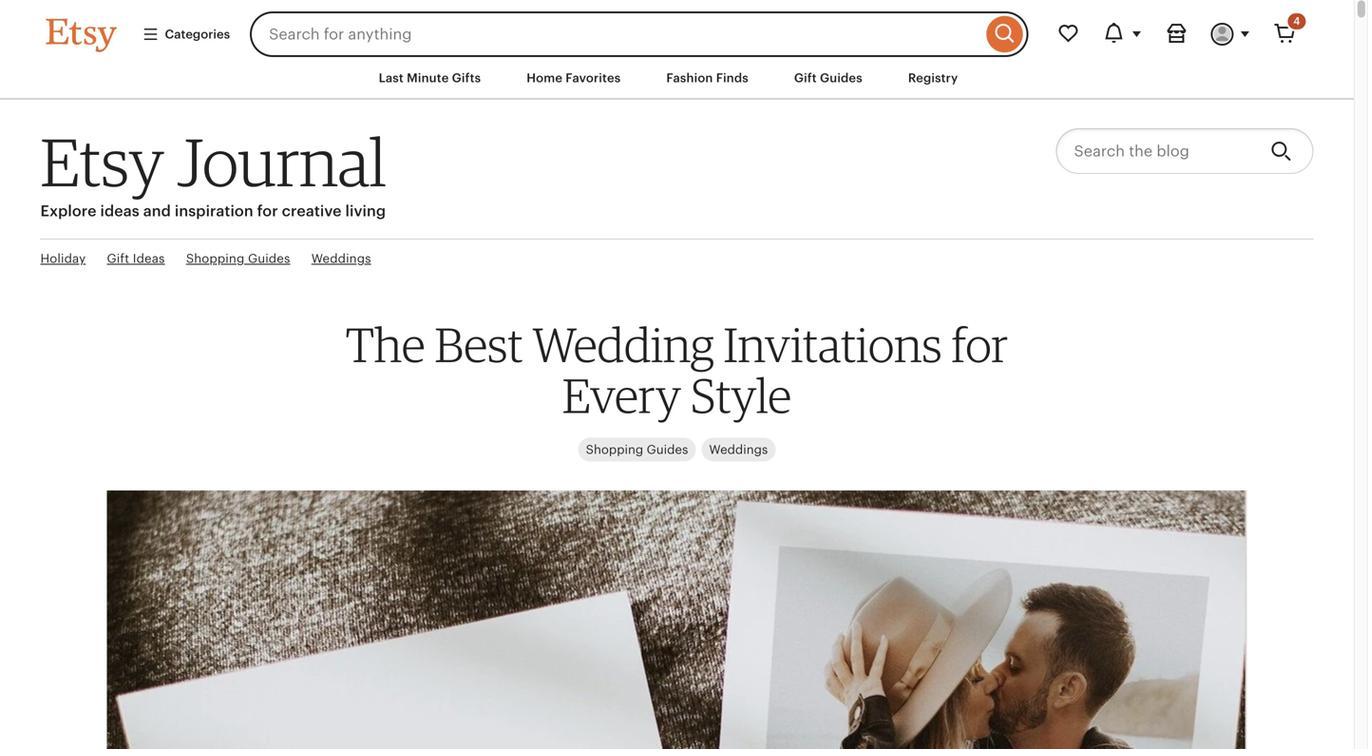 Task type: describe. For each thing, give the bounding box(es) containing it.
1 vertical spatial shopping guides
[[586, 442, 689, 457]]

1 horizontal spatial weddings link
[[702, 438, 776, 461]]

fashion
[[667, 71, 713, 85]]

photo wedding invitation template image
[[107, 479, 1248, 749]]

0 vertical spatial shopping guides link
[[186, 250, 290, 267]]

best
[[435, 315, 523, 373]]

etsy
[[40, 122, 164, 202]]

etsy journal explore ideas and inspiration for creative living
[[40, 122, 386, 220]]

registry
[[909, 71, 959, 85]]

gift ideas link
[[107, 250, 165, 267]]

finds
[[716, 71, 749, 85]]

holiday
[[40, 252, 86, 266]]

1 horizontal spatial weddings
[[709, 442, 768, 457]]

and
[[143, 203, 171, 220]]

Search for anything text field
[[250, 11, 982, 57]]

fashion finds
[[667, 71, 749, 85]]

home favorites
[[527, 71, 621, 85]]

gifts
[[452, 71, 481, 85]]

menu bar containing last minute gifts
[[12, 57, 1343, 100]]

the
[[346, 315, 425, 373]]

guides for topmost shopping guides link
[[248, 252, 290, 266]]

holiday link
[[40, 250, 86, 267]]

gift guides link
[[780, 61, 877, 95]]

gift for gift ideas
[[107, 252, 129, 266]]

inspiration
[[175, 203, 254, 220]]

guides for gift guides link
[[820, 71, 863, 85]]

invitations
[[724, 315, 943, 373]]

the best wedding invitations for every style
[[346, 315, 1009, 424]]

1 vertical spatial shopping
[[586, 442, 644, 457]]

explore
[[40, 203, 97, 220]]

2 vertical spatial guides
[[647, 442, 689, 457]]

gift guides
[[795, 71, 863, 85]]

etsy journal link
[[40, 122, 386, 202]]



Task type: locate. For each thing, give the bounding box(es) containing it.
weddings down living
[[312, 252, 371, 266]]

categories button
[[128, 17, 244, 51]]

weddings
[[312, 252, 371, 266], [709, 442, 768, 457]]

shopping
[[186, 252, 245, 266], [586, 442, 644, 457]]

0 horizontal spatial shopping
[[186, 252, 245, 266]]

0 horizontal spatial gift
[[107, 252, 129, 266]]

1 horizontal spatial shopping guides
[[586, 442, 689, 457]]

shopping guides down the inspiration
[[186, 252, 290, 266]]

0 vertical spatial gift
[[795, 71, 817, 85]]

4
[[1294, 15, 1301, 27]]

1 vertical spatial weddings
[[709, 442, 768, 457]]

ideas
[[133, 252, 165, 266]]

shopping guides down every
[[586, 442, 689, 457]]

0 horizontal spatial weddings
[[312, 252, 371, 266]]

menu bar
[[12, 57, 1343, 100]]

0 vertical spatial weddings
[[312, 252, 371, 266]]

fashion finds link
[[652, 61, 763, 95]]

0 vertical spatial shopping
[[186, 252, 245, 266]]

0 vertical spatial for
[[257, 203, 278, 220]]

every
[[563, 366, 681, 424]]

gift left "ideas"
[[107, 252, 129, 266]]

shopping guides link down every
[[579, 438, 696, 461]]

0 horizontal spatial shopping guides link
[[186, 250, 290, 267]]

journal
[[177, 122, 386, 202]]

shopping down every
[[586, 442, 644, 457]]

favorites
[[566, 71, 621, 85]]

minute
[[407, 71, 449, 85]]

1 vertical spatial shopping guides link
[[579, 438, 696, 461]]

1 vertical spatial weddings link
[[702, 438, 776, 461]]

0 vertical spatial guides
[[820, 71, 863, 85]]

guides down every
[[647, 442, 689, 457]]

guides down creative
[[248, 252, 290, 266]]

wedding
[[533, 315, 715, 373]]

weddings link
[[312, 250, 371, 267], [702, 438, 776, 461]]

shopping guides link down the inspiration
[[186, 250, 290, 267]]

weddings link down style
[[702, 438, 776, 461]]

1 horizontal spatial gift
[[795, 71, 817, 85]]

for inside etsy journal explore ideas and inspiration for creative living
[[257, 203, 278, 220]]

0 horizontal spatial guides
[[248, 252, 290, 266]]

Search the blog text field
[[1057, 128, 1256, 174]]

1 horizontal spatial for
[[952, 315, 1009, 373]]

shopping guides
[[186, 252, 290, 266], [586, 442, 689, 457]]

0 horizontal spatial for
[[257, 203, 278, 220]]

1 horizontal spatial guides
[[647, 442, 689, 457]]

for inside the best wedding invitations for every style
[[952, 315, 1009, 373]]

shopping down the inspiration
[[186, 252, 245, 266]]

None search field
[[250, 11, 1029, 57]]

living
[[346, 203, 386, 220]]

guides inside gift guides link
[[820, 71, 863, 85]]

shopping guides link
[[186, 250, 290, 267], [579, 438, 696, 461]]

last
[[379, 71, 404, 85]]

style
[[691, 366, 792, 424]]

weddings link down living
[[312, 250, 371, 267]]

0 horizontal spatial shopping guides
[[186, 252, 290, 266]]

2 horizontal spatial guides
[[820, 71, 863, 85]]

ideas
[[100, 203, 140, 220]]

1 vertical spatial for
[[952, 315, 1009, 373]]

for
[[257, 203, 278, 220], [952, 315, 1009, 373]]

creative
[[282, 203, 342, 220]]

categories
[[165, 27, 230, 41]]

1 horizontal spatial shopping guides link
[[579, 438, 696, 461]]

1 horizontal spatial shopping
[[586, 442, 644, 457]]

guides left registry
[[820, 71, 863, 85]]

last minute gifts link
[[365, 61, 495, 95]]

4 link
[[1263, 11, 1308, 57]]

0 horizontal spatial weddings link
[[312, 250, 371, 267]]

weddings down style
[[709, 442, 768, 457]]

home
[[527, 71, 563, 85]]

guides
[[820, 71, 863, 85], [248, 252, 290, 266], [647, 442, 689, 457]]

0 vertical spatial shopping guides
[[186, 252, 290, 266]]

home favorites link
[[513, 61, 635, 95]]

categories banner
[[12, 0, 1343, 57]]

gift for gift guides
[[795, 71, 817, 85]]

none search field inside "categories" banner
[[250, 11, 1029, 57]]

1 vertical spatial gift
[[107, 252, 129, 266]]

last minute gifts
[[379, 71, 481, 85]]

1 vertical spatial guides
[[248, 252, 290, 266]]

gift right finds
[[795, 71, 817, 85]]

gift
[[795, 71, 817, 85], [107, 252, 129, 266]]

0 vertical spatial weddings link
[[312, 250, 371, 267]]

registry link
[[894, 61, 973, 95]]

gift ideas
[[107, 252, 165, 266]]



Task type: vqa. For each thing, say whether or not it's contained in the screenshot.
Home Favorites link
yes



